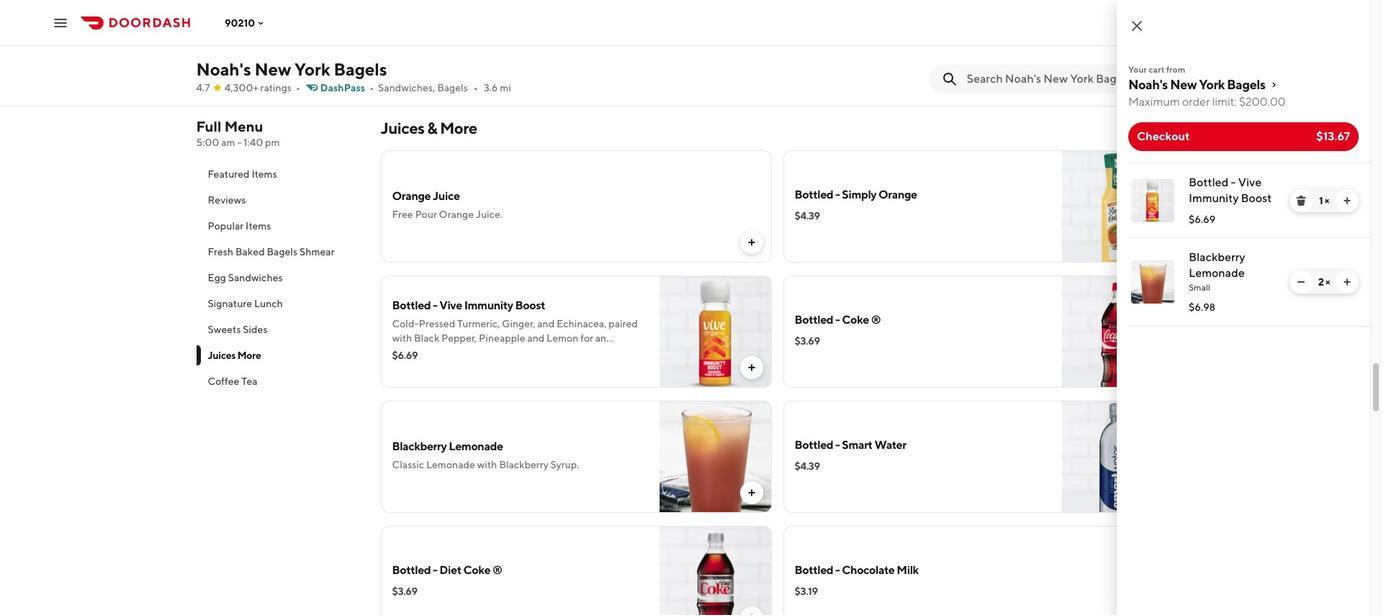 Task type: vqa. For each thing, say whether or not it's contained in the screenshot.
Boost in the BOTTLED - VIVE IMMUNITY BOOST COLD-PRESSED TURMERIC, GINGER, AND ECHINACEA, PAIRED WITH BLACK PEPPER, PINEAPPLE AND LEMON FOR AN IMMUNITY BOOST SURE TO KICK-START YOUR DAY.
yes



Task type: describe. For each thing, give the bounding box(es) containing it.
popular
[[208, 220, 244, 232]]

order
[[1182, 95, 1210, 109]]

paired
[[609, 318, 638, 330]]

echinacea,
[[557, 318, 607, 330]]

open menu image
[[52, 14, 69, 31]]

1 horizontal spatial noah's new york bagels
[[1129, 77, 1266, 92]]

sweets
[[208, 324, 241, 336]]

0 vertical spatial and
[[537, 318, 555, 330]]

black
[[414, 333, 440, 344]]

sandwiches
[[228, 272, 283, 284]]

close image
[[1129, 17, 1146, 35]]

pm
[[265, 137, 280, 148]]

signature lunch button
[[196, 291, 363, 317]]

blackberry lemonade small
[[1189, 251, 1245, 293]]

0 vertical spatial coke
[[842, 313, 869, 327]]

blackberry for blackberry lemonade classic lemonade with blackberry syrup.
[[392, 440, 447, 454]]

remove item from cart image
[[1296, 195, 1307, 207]]

bottled - vive immunity boost
[[1189, 176, 1272, 205]]

4,300+
[[224, 82, 258, 94]]

an
[[595, 333, 607, 344]]

1 ×
[[1319, 195, 1329, 207]]

cart
[[1149, 64, 1165, 75]]

90210
[[225, 17, 255, 28]]

diet
[[440, 564, 461, 578]]

$13.67
[[1317, 130, 1350, 143]]

sure
[[465, 347, 485, 359]]

pressed
[[419, 318, 455, 330]]

bottled for bottled - smart water
[[795, 439, 833, 452]]

blackberry lemonade classic lemonade with blackberry syrup.
[[392, 440, 579, 471]]

$3.69 for bottled - coke ®
[[795, 336, 820, 347]]

1 horizontal spatial york
[[1199, 77, 1225, 92]]

2 vertical spatial lemonade
[[426, 459, 475, 471]]

items for featured items
[[252, 169, 277, 180]]

popular items button
[[196, 213, 363, 239]]

- for bottled - vive immunity boost cold-pressed turmeric, ginger, and echinacea, paired with black pepper, pineapple and lemon for an immunity boost sure to kick-start your day.
[[433, 299, 438, 313]]

turmeric,
[[457, 318, 500, 330]]

reviews
[[208, 194, 246, 206]]

$3.59 •
[[392, 42, 424, 53]]

bottled for bottled - diet coke ®
[[392, 564, 431, 578]]

• right $3.59
[[420, 42, 424, 53]]

to
[[487, 347, 496, 359]]

coffee tea button
[[196, 369, 363, 395]]

noah's new york bagels link
[[1129, 76, 1359, 94]]

0 vertical spatial ®
[[871, 313, 881, 327]]

- inside full menu 5:00 am - 1:40 pm
[[237, 137, 242, 148]]

bagels up $200.00
[[1227, 77, 1266, 92]]

sandwiches,
[[378, 82, 435, 94]]

5:00
[[196, 137, 219, 148]]

start
[[521, 347, 542, 359]]

2 ×
[[1318, 277, 1330, 288]]

juices & more
[[381, 119, 477, 138]]

sides
[[243, 324, 268, 336]]

0 horizontal spatial bottled - vive immunity boost image
[[659, 276, 772, 388]]

immunity for bottled - vive immunity boost cold-pressed turmeric, ginger, and echinacea, paired with black pepper, pineapple and lemon for an immunity boost sure to kick-start your day.
[[464, 299, 513, 313]]

bagels left 3.6
[[437, 82, 468, 94]]

menu
[[224, 118, 263, 135]]

1 horizontal spatial noah's
[[1129, 77, 1168, 92]]

signature
[[208, 298, 252, 310]]

0 horizontal spatial ®
[[493, 564, 502, 578]]

bottled - coke ®
[[795, 313, 881, 327]]

bottled - coke ® image
[[1062, 276, 1174, 388]]

free
[[392, 209, 413, 220]]

signature lunch
[[208, 298, 283, 310]]

ginger,
[[502, 318, 535, 330]]

fresh baked bagels shmear
[[208, 246, 335, 258]]

× for bottled - vive immunity boost
[[1325, 195, 1329, 207]]

100%
[[440, 42, 466, 53]]

am
[[221, 137, 235, 148]]

coffee
[[208, 376, 239, 387]]

boost
[[437, 347, 463, 359]]

maximum order limit: $200.00
[[1129, 95, 1286, 109]]

sandwiches, bagels • 3.6 mi
[[378, 82, 511, 94]]

lemon
[[547, 333, 579, 344]]

your cart from
[[1129, 64, 1186, 75]]

egg sandwiches
[[208, 272, 283, 284]]

orange juice free pour orange juice.
[[392, 189, 503, 220]]

egg sandwiches button
[[196, 265, 363, 291]]

$3.69 for bottled - diet coke ®
[[392, 586, 417, 598]]

$6.69 inside list
[[1189, 214, 1216, 225]]

your
[[544, 347, 564, 359]]

3.6
[[484, 82, 498, 94]]

bottled for bottled - coke ®
[[795, 313, 833, 327]]

$3.19
[[795, 586, 818, 598]]

4.7
[[196, 82, 210, 94]]

maximum
[[1129, 95, 1180, 109]]

$3.59
[[392, 42, 417, 53]]

your
[[1129, 64, 1147, 75]]

• left 3.6
[[474, 82, 478, 94]]

bottled - simply orange image
[[1062, 151, 1174, 263]]

bottled - simply orange
[[795, 188, 917, 202]]

juices for juices & more
[[381, 119, 424, 138]]

from
[[1166, 64, 1186, 75]]

&
[[427, 119, 437, 138]]

boost for bottled - vive immunity boost cold-pressed turmeric, ginger, and echinacea, paired with black pepper, pineapple and lemon for an immunity boost sure to kick-start your day.
[[515, 299, 545, 313]]

items for popular items
[[246, 220, 271, 232]]

0 horizontal spatial york
[[295, 59, 330, 79]]

2 horizontal spatial orange
[[879, 188, 917, 202]]

egg
[[208, 272, 226, 284]]

bottled - diet coke ®
[[392, 564, 502, 578]]

bottled - chocolate milk
[[795, 564, 919, 578]]

limit:
[[1212, 95, 1237, 109]]

$4.39 for bottled - simply orange
[[795, 210, 820, 222]]

dashpass
[[320, 82, 365, 94]]

- for bottled - coke ®
[[835, 313, 840, 327]]

bagels up dashpass • on the left
[[334, 59, 387, 79]]

bottled for bottled - chocolate milk
[[795, 564, 833, 578]]

coffee tea
[[208, 376, 258, 387]]

$200.00
[[1239, 95, 1286, 109]]

add item to cart image for bottled - simply orange
[[1148, 237, 1160, 248]]

pepper,
[[442, 333, 477, 344]]

full menu 5:00 am - 1:40 pm
[[196, 118, 280, 148]]



Task type: locate. For each thing, give the bounding box(es) containing it.
1 horizontal spatial more
[[440, 119, 477, 138]]

remove one from cart image
[[1296, 277, 1307, 288]]

1 horizontal spatial orange
[[439, 209, 474, 220]]

more up "tea"
[[237, 350, 261, 362]]

1 vertical spatial lemonade
[[449, 440, 503, 454]]

lemonade inside blackberry lemonade small
[[1189, 266, 1245, 280]]

1 vertical spatial add item to cart image
[[746, 613, 757, 616]]

1 vertical spatial vive
[[440, 299, 462, 313]]

-
[[237, 137, 242, 148], [1231, 176, 1236, 189], [835, 188, 840, 202], [433, 299, 438, 313], [835, 313, 840, 327], [835, 439, 840, 452], [433, 564, 438, 578], [835, 564, 840, 578]]

1 vertical spatial bottled - vive immunity boost image
[[659, 276, 772, 388]]

bottled - vive immunity boost image
[[1131, 179, 1175, 223], [659, 276, 772, 388]]

1 horizontal spatial ®
[[871, 313, 881, 327]]

and up start
[[527, 333, 545, 344]]

juices more
[[208, 350, 261, 362]]

blackberry up classic
[[392, 440, 447, 454]]

popular items
[[208, 220, 271, 232]]

chocolate
[[842, 564, 895, 578]]

immunity inside the "bottled - vive immunity boost"
[[1189, 192, 1239, 205]]

boost inside the "bottled - vive immunity boost"
[[1241, 192, 1272, 205]]

immunity
[[1189, 192, 1239, 205], [464, 299, 513, 313]]

$3.69 down bottled - coke ®
[[795, 336, 820, 347]]

$3.69 down bottled - diet coke ®
[[392, 586, 417, 598]]

add one to cart image
[[1342, 195, 1353, 207], [1342, 277, 1353, 288]]

•
[[420, 42, 424, 53], [296, 82, 300, 94], [370, 82, 374, 94], [474, 82, 478, 94]]

dashpass •
[[320, 82, 374, 94]]

1 horizontal spatial vive
[[1238, 176, 1262, 189]]

new down from
[[1170, 77, 1197, 92]]

kick-
[[498, 347, 521, 359]]

simply
[[842, 188, 877, 202]]

juices for juices more
[[208, 350, 236, 362]]

for
[[581, 333, 593, 344]]

0 vertical spatial blackberry lemonade image
[[1131, 261, 1175, 304]]

vive for bottled - vive immunity boost cold-pressed turmeric, ginger, and echinacea, paired with black pepper, pineapple and lemon for an immunity boost sure to kick-start your day.
[[440, 299, 462, 313]]

$6.69 down the "bottled - vive immunity boost"
[[1189, 214, 1216, 225]]

add item to cart image for bottled - diet coke ®
[[746, 613, 757, 616]]

items up baked
[[246, 220, 271, 232]]

bagels inside button
[[267, 246, 298, 258]]

classic
[[392, 459, 424, 471]]

blackberry up the small
[[1189, 251, 1245, 264]]

boost left the remove item from cart icon
[[1241, 192, 1272, 205]]

milk
[[897, 564, 919, 578]]

juices left &
[[381, 119, 424, 138]]

featured items button
[[196, 161, 363, 187]]

0 vertical spatial lemonade
[[1189, 266, 1245, 280]]

1 horizontal spatial bottled - vive immunity boost image
[[1131, 179, 1175, 223]]

pineapple
[[479, 333, 525, 344]]

0 horizontal spatial coke
[[463, 564, 490, 578]]

and up lemon
[[537, 318, 555, 330]]

add item to cart image
[[1148, 61, 1160, 73], [746, 237, 757, 248], [746, 362, 757, 374], [746, 488, 757, 499]]

0 vertical spatial items
[[252, 169, 277, 180]]

bottled for bottled - vive immunity boost cold-pressed turmeric, ginger, and echinacea, paired with black pepper, pineapple and lemon for an immunity boost sure to kick-start your day.
[[392, 299, 431, 313]]

1 vertical spatial immunity
[[464, 299, 513, 313]]

juices
[[381, 119, 424, 138], [208, 350, 236, 362]]

with
[[392, 333, 412, 344], [477, 459, 497, 471]]

$6.98
[[1189, 302, 1216, 313]]

add one to cart image right 1 ×
[[1342, 195, 1353, 207]]

orange right simply
[[879, 188, 917, 202]]

1 vertical spatial $3.69
[[392, 586, 417, 598]]

blackberry inside list
[[1189, 251, 1245, 264]]

baked
[[235, 246, 265, 258]]

4,300+ ratings •
[[224, 82, 300, 94]]

100% (6)
[[440, 42, 481, 53]]

1
[[1319, 195, 1323, 207]]

blackberry left syrup.
[[499, 459, 549, 471]]

1 vertical spatial coke
[[463, 564, 490, 578]]

0 vertical spatial bottled - vive immunity boost image
[[1131, 179, 1175, 223]]

bottled - vive immunity boost image inside list
[[1131, 179, 1175, 223]]

york
[[295, 59, 330, 79], [1199, 77, 1225, 92]]

1 horizontal spatial blackberry
[[499, 459, 549, 471]]

• right ratings
[[296, 82, 300, 94]]

add item to cart image
[[1148, 237, 1160, 248], [746, 613, 757, 616]]

0 horizontal spatial juices
[[208, 350, 236, 362]]

list
[[1117, 163, 1370, 327]]

1 horizontal spatial immunity
[[1189, 192, 1239, 205]]

2 vertical spatial blackberry
[[499, 459, 549, 471]]

bottled - diet coke ® image
[[659, 526, 772, 616]]

$4.39 down the bottled - smart water
[[795, 461, 820, 472]]

1 horizontal spatial $3.69
[[795, 336, 820, 347]]

1 horizontal spatial boost
[[1241, 192, 1272, 205]]

orange
[[879, 188, 917, 202], [392, 189, 431, 203], [439, 209, 474, 220]]

boost for bottled - vive immunity boost
[[1241, 192, 1272, 205]]

×
[[1325, 195, 1329, 207], [1326, 277, 1330, 288]]

bottled
[[1189, 176, 1229, 189], [795, 188, 833, 202], [392, 299, 431, 313], [795, 313, 833, 327], [795, 439, 833, 452], [392, 564, 431, 578], [795, 564, 833, 578]]

2
[[1318, 277, 1324, 288]]

0 vertical spatial ×
[[1325, 195, 1329, 207]]

0 vertical spatial immunity
[[1189, 192, 1239, 205]]

with inside 'bottled - vive immunity boost cold-pressed turmeric, ginger, and echinacea, paired with black pepper, pineapple and lemon for an immunity boost sure to kick-start your day.'
[[392, 333, 412, 344]]

1 vertical spatial boost
[[515, 299, 545, 313]]

bottled inside 'bottled - vive immunity boost cold-pressed turmeric, ginger, and echinacea, paired with black pepper, pineapple and lemon for an immunity boost sure to kick-start your day.'
[[392, 299, 431, 313]]

syrup.
[[551, 459, 579, 471]]

Item Search search field
[[967, 71, 1163, 87]]

0 horizontal spatial noah's
[[196, 59, 251, 79]]

york up dashpass
[[295, 59, 330, 79]]

0 vertical spatial boost
[[1241, 192, 1272, 205]]

immunity for bottled - vive immunity boost
[[1189, 192, 1239, 205]]

vive inside 'bottled - vive immunity boost cold-pressed turmeric, ginger, and echinacea, paired with black pepper, pineapple and lemon for an immunity boost sure to kick-start your day.'
[[440, 299, 462, 313]]

noah's new york bagels up order
[[1129, 77, 1266, 92]]

$3.89
[[795, 42, 820, 53]]

vive inside the "bottled - vive immunity boost"
[[1238, 176, 1262, 189]]

smart
[[842, 439, 873, 452]]

bottled for bottled - vive immunity boost
[[1189, 176, 1229, 189]]

reviews button
[[196, 187, 363, 213]]

more
[[440, 119, 477, 138], [237, 350, 261, 362]]

- for bottled - simply orange
[[835, 188, 840, 202]]

york up "maximum order limit: $200.00" at the right of page
[[1199, 77, 1225, 92]]

- for bottled - smart water
[[835, 439, 840, 452]]

0 horizontal spatial with
[[392, 333, 412, 344]]

1 vertical spatial ®
[[493, 564, 502, 578]]

mi
[[500, 82, 511, 94]]

1 vertical spatial blackberry lemonade image
[[659, 401, 772, 513]]

90210 button
[[225, 17, 267, 28]]

bottled for bottled - simply orange
[[795, 188, 833, 202]]

0 horizontal spatial add item to cart image
[[746, 613, 757, 616]]

0 horizontal spatial vive
[[440, 299, 462, 313]]

blackberry for blackberry lemonade small
[[1189, 251, 1245, 264]]

0 vertical spatial add item to cart image
[[1148, 237, 1160, 248]]

1 horizontal spatial add item to cart image
[[1148, 237, 1160, 248]]

0 horizontal spatial more
[[237, 350, 261, 362]]

0 horizontal spatial boost
[[515, 299, 545, 313]]

with inside blackberry lemonade classic lemonade with blackberry syrup.
[[477, 459, 497, 471]]

featured items
[[208, 169, 277, 180]]

bagels down the popular items button
[[267, 246, 298, 258]]

0 horizontal spatial blackberry lemonade image
[[659, 401, 772, 513]]

pour
[[415, 209, 437, 220]]

small
[[1189, 282, 1211, 293]]

0 horizontal spatial blackberry
[[392, 440, 447, 454]]

items inside 'button'
[[252, 169, 277, 180]]

bottled - smart water
[[795, 439, 906, 452]]

vive for bottled - vive immunity boost
[[1238, 176, 1262, 189]]

bottled - vive immunity boost cold-pressed turmeric, ginger, and echinacea, paired with black pepper, pineapple and lemon for an immunity boost sure to kick-start your day.
[[392, 299, 638, 359]]

add one to cart image for blackberry lemonade
[[1342, 277, 1353, 288]]

blackberry lemonade image
[[1131, 261, 1175, 304], [659, 401, 772, 513]]

items
[[252, 169, 277, 180], [246, 220, 271, 232]]

× right 1
[[1325, 195, 1329, 207]]

$4.39 for bottled - smart water
[[795, 461, 820, 472]]

0 horizontal spatial $3.69
[[392, 586, 417, 598]]

$4.39 down bottled - simply orange on the top right of the page
[[795, 210, 820, 222]]

1 horizontal spatial coke
[[842, 313, 869, 327]]

1 vertical spatial items
[[246, 220, 271, 232]]

0 vertical spatial with
[[392, 333, 412, 344]]

0 vertical spatial $3.69
[[795, 336, 820, 347]]

1 vertical spatial blackberry
[[392, 440, 447, 454]]

0 horizontal spatial new
[[254, 59, 291, 79]]

0 horizontal spatial orange
[[392, 189, 431, 203]]

cold-
[[392, 318, 419, 330]]

(6)
[[468, 42, 481, 53]]

lemonade for blackberry lemonade classic lemonade with blackberry syrup.
[[449, 440, 503, 454]]

noah's new york bagels
[[196, 59, 387, 79], [1129, 77, 1266, 92]]

noah's down cart
[[1129, 77, 1168, 92]]

juice
[[433, 189, 460, 203]]

1 $4.39 from the top
[[795, 210, 820, 222]]

immunity inside 'bottled - vive immunity boost cold-pressed turmeric, ginger, and echinacea, paired with black pepper, pineapple and lemon for an immunity boost sure to kick-start your day.'
[[464, 299, 513, 313]]

new
[[254, 59, 291, 79], [1170, 77, 1197, 92]]

add one to cart image for bottled - vive immunity boost
[[1342, 195, 1353, 207]]

orange up free
[[392, 189, 431, 203]]

- for bottled - diet coke ®
[[433, 564, 438, 578]]

list containing bottled - vive immunity boost
[[1117, 163, 1370, 327]]

juice.
[[476, 209, 503, 220]]

coke
[[842, 313, 869, 327], [463, 564, 490, 578]]

1 horizontal spatial with
[[477, 459, 497, 471]]

• right dashpass
[[370, 82, 374, 94]]

1 vertical spatial $6.69
[[392, 350, 418, 362]]

sweets sides button
[[196, 317, 363, 343]]

lunch
[[254, 298, 283, 310]]

boost up ginger,
[[515, 299, 545, 313]]

noah's new york bagels up ratings
[[196, 59, 387, 79]]

items up reviews 'button' at the left of the page
[[252, 169, 277, 180]]

0 vertical spatial vive
[[1238, 176, 1262, 189]]

1 vertical spatial $4.39
[[795, 461, 820, 472]]

sweets sides
[[208, 324, 268, 336]]

water
[[875, 439, 906, 452]]

tea
[[241, 376, 258, 387]]

noah's up 4,300+
[[196, 59, 251, 79]]

featured
[[208, 169, 250, 180]]

add one to cart image right the 2 ×
[[1342, 277, 1353, 288]]

juices up the 'coffee'
[[208, 350, 236, 362]]

boost inside 'bottled - vive immunity boost cold-pressed turmeric, ginger, and echinacea, paired with black pepper, pineapple and lemon for an immunity boost sure to kick-start your day.'
[[515, 299, 545, 313]]

- inside 'bottled - vive immunity boost cold-pressed turmeric, ginger, and echinacea, paired with black pepper, pineapple and lemon for an immunity boost sure to kick-start your day.'
[[433, 299, 438, 313]]

1 vertical spatial and
[[527, 333, 545, 344]]

1 horizontal spatial juices
[[381, 119, 424, 138]]

noah's
[[196, 59, 251, 79], [1129, 77, 1168, 92]]

2 add one to cart image from the top
[[1342, 277, 1353, 288]]

blackberry
[[1189, 251, 1245, 264], [392, 440, 447, 454], [499, 459, 549, 471]]

1 horizontal spatial $6.69
[[1189, 214, 1216, 225]]

2 horizontal spatial blackberry
[[1189, 251, 1245, 264]]

1 vertical spatial ×
[[1326, 277, 1330, 288]]

new up ratings
[[254, 59, 291, 79]]

× right 2
[[1326, 277, 1330, 288]]

2 $4.39 from the top
[[795, 461, 820, 472]]

0 vertical spatial juices
[[381, 119, 424, 138]]

more right &
[[440, 119, 477, 138]]

0 vertical spatial $4.39
[[795, 210, 820, 222]]

1 vertical spatial with
[[477, 459, 497, 471]]

0 vertical spatial more
[[440, 119, 477, 138]]

checkout
[[1137, 130, 1190, 143]]

0 vertical spatial blackberry
[[1189, 251, 1245, 264]]

bottled - smart water image
[[1062, 401, 1174, 513]]

0 vertical spatial $6.69
[[1189, 214, 1216, 225]]

$6.69 down black
[[392, 350, 418, 362]]

0 horizontal spatial noah's new york bagels
[[196, 59, 387, 79]]

1 horizontal spatial new
[[1170, 77, 1197, 92]]

shmear
[[300, 246, 335, 258]]

$6.69
[[1189, 214, 1216, 225], [392, 350, 418, 362]]

0 vertical spatial add one to cart image
[[1342, 195, 1353, 207]]

1 vertical spatial add one to cart image
[[1342, 277, 1353, 288]]

fresh
[[208, 246, 233, 258]]

0 horizontal spatial $6.69
[[392, 350, 418, 362]]

× for blackberry lemonade
[[1326, 277, 1330, 288]]

0 horizontal spatial immunity
[[464, 299, 513, 313]]

full
[[196, 118, 222, 135]]

- inside the "bottled - vive immunity boost"
[[1231, 176, 1236, 189]]

orange down "juice"
[[439, 209, 474, 220]]

1 vertical spatial more
[[237, 350, 261, 362]]

1 vertical spatial juices
[[208, 350, 236, 362]]

1 horizontal spatial blackberry lemonade image
[[1131, 261, 1175, 304]]

bottled inside the "bottled - vive immunity boost"
[[1189, 176, 1229, 189]]

items inside button
[[246, 220, 271, 232]]

ratings
[[260, 82, 292, 94]]

lemonade for blackberry lemonade small
[[1189, 266, 1245, 280]]

day.
[[566, 347, 585, 359]]

- for bottled - chocolate milk
[[835, 564, 840, 578]]

- for bottled - vive immunity boost
[[1231, 176, 1236, 189]]

1 add one to cart image from the top
[[1342, 195, 1353, 207]]



